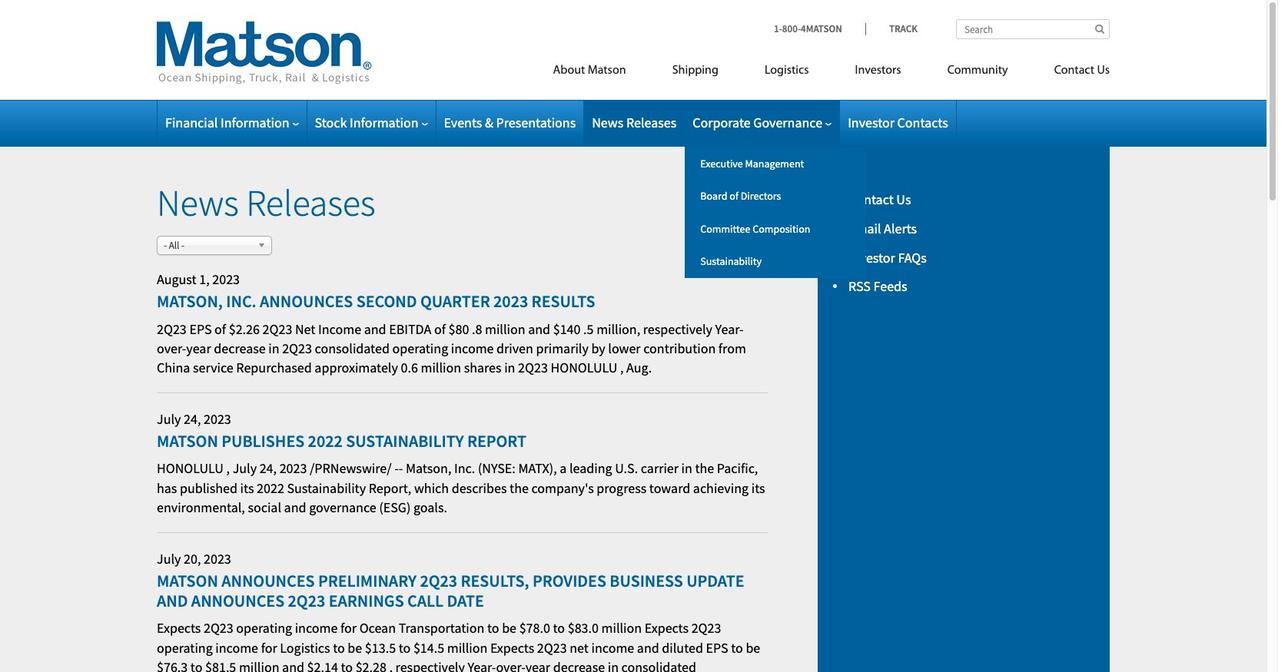 Task type: describe. For each thing, give the bounding box(es) containing it.
year- inside expects 2q23 operating income for ocean transportation to be $78.0 to $83.0 million expects 2q23 operating income for logistics to be $13.5 to $14.5 million expects 2q23 net income and diluted eps to be $76.3 to $81.5 million and $2.14 to $2.28 , respectively year-over-year decrease in consolidated
[[468, 659, 496, 673]]

goals.
[[414, 499, 448, 517]]

shipping link
[[650, 57, 742, 88]]

stock information link
[[315, 114, 428, 132]]

matson, inc. announces second quarter 2023 results link
[[157, 291, 596, 312]]

u.s.
[[615, 460, 638, 478]]

2 horizontal spatial expects
[[645, 620, 689, 638]]

$13.5
[[365, 640, 396, 657]]

2023 inside honolulu , july 24, 2023 /prnewswire/ -- matson, inc. (nyse: matx), a leading u.s. carrier in the pacific, has published its 2022 sustainability report, which describes the company's progress toward achieving its environmental, social and governance (esg) goals.
[[280, 460, 307, 478]]

about
[[553, 65, 586, 77]]

august 1, 2023 matson, inc. announces second quarter 2023 results
[[157, 271, 596, 312]]

rss
[[849, 278, 871, 296]]

$80
[[449, 320, 469, 338]]

matson,
[[406, 460, 452, 478]]

investor contacts
[[848, 114, 949, 132]]

july inside honolulu , july 24, 2023 /prnewswire/ -- matson, inc. (nyse: matx), a leading u.s. carrier in the pacific, has published its 2022 sustainability report, which describes the company's progress toward achieving its environmental, social and governance (esg) goals.
[[233, 460, 257, 478]]

events & presentations
[[444, 114, 576, 132]]

second
[[357, 291, 417, 312]]

news releases link
[[592, 114, 677, 132]]

investor contacts link
[[848, 114, 949, 132]]

alerts
[[885, 220, 918, 237]]

0 horizontal spatial be
[[348, 640, 362, 657]]

investor faqs
[[849, 249, 927, 267]]

sustainability
[[346, 431, 464, 452]]

1 vertical spatial us
[[897, 191, 912, 208]]

matx),
[[519, 460, 557, 478]]

operating inside '2q23 eps of $2.26 2q23 net income and ebitda of $80 .8 million and $140 .5 million, respectively year- over-year decrease in 2q23 consolidated operating income driven primarily by lower contribution from china service repurchased approximately 0.6 million shares in 2q23 honolulu , aug.'
[[393, 340, 449, 357]]

china
[[157, 359, 190, 377]]

0 horizontal spatial contact us link
[[849, 191, 912, 208]]

provides
[[533, 570, 607, 592]]

management
[[746, 157, 805, 171]]

net
[[570, 640, 589, 657]]

inc.
[[454, 460, 475, 478]]

by
[[592, 340, 606, 357]]

track
[[890, 22, 918, 35]]

1 horizontal spatial expects
[[491, 640, 535, 657]]

email
[[849, 220, 882, 237]]

2 horizontal spatial million
[[602, 620, 642, 638]]

$2.14
[[307, 659, 338, 673]]

corporate governance
[[693, 114, 823, 132]]

eps inside expects 2q23 operating income for ocean transportation to be $78.0 to $83.0 million expects 2q23 operating income for logistics to be $13.5 to $14.5 million expects 2q23 net income and diluted eps to be $76.3 to $81.5 million and $2.14 to $2.28 , respectively year-over-year decrease in consolidated
[[706, 640, 729, 657]]

executive management
[[701, 157, 805, 171]]

investor faqs link
[[849, 249, 927, 267]]

$83.0
[[568, 620, 599, 638]]

to left $14.5
[[399, 640, 411, 657]]

.5 million,
[[584, 320, 641, 338]]

matson image
[[157, 22, 372, 85]]

email alerts
[[849, 220, 918, 237]]

(nyse:
[[478, 460, 516, 478]]

social
[[248, 499, 282, 517]]

0 vertical spatial news
[[592, 114, 624, 132]]

contacts
[[898, 114, 949, 132]]

2023 for matson announces preliminary 2q23 results, provides business update and announces 2q23 earnings call date
[[204, 551, 231, 568]]

committee composition
[[701, 222, 811, 236]]

to left $78.0
[[488, 620, 500, 638]]

honolulu , july 24, 2023 /prnewswire/ -- matson, inc. (nyse: matx), a leading u.s. carrier in the pacific, has published its 2022 sustainability report, which describes the company's progress toward achieving its environmental, social and governance (esg) goals.
[[157, 460, 766, 517]]

board of directors link
[[685, 180, 866, 213]]

year inside '2q23 eps of $2.26 2q23 net income and ebitda of $80 .8 million and $140 .5 million, respectively year- over-year decrease in 2q23 consolidated operating income driven primarily by lower contribution from china service repurchased approximately 0.6 million shares in 2q23 honolulu , aug.'
[[186, 340, 211, 357]]

environmental,
[[157, 499, 245, 517]]

investors link
[[833, 57, 925, 88]]

honolulu inside honolulu , july 24, 2023 /prnewswire/ -- matson, inc. (nyse: matx), a leading u.s. carrier in the pacific, has published its 2022 sustainability report, which describes the company's progress toward achieving its environmental, social and governance (esg) goals.
[[157, 460, 224, 478]]

2q23 left earnings
[[288, 591, 326, 612]]

and left $140
[[528, 320, 551, 338]]

1 horizontal spatial million
[[447, 640, 488, 657]]

achieving
[[694, 480, 749, 497]]

contact inside top menu navigation
[[1055, 65, 1095, 77]]

consolidated inside expects 2q23 operating income for ocean transportation to be $78.0 to $83.0 million expects 2q23 operating income for logistics to be $13.5 to $14.5 million expects 2q23 net income and diluted eps to be $76.3 to $81.5 million and $2.14 to $2.28 , respectively year-over-year decrease in consolidated
[[622, 659, 697, 673]]

call
[[408, 591, 444, 612]]

1 horizontal spatial contact us link
[[1032, 57, 1111, 88]]

july for publishes
[[157, 411, 181, 428]]

logistics link
[[742, 57, 833, 88]]

diluted
[[662, 640, 704, 657]]

year- inside '2q23 eps of $2.26 2q23 net income and ebitda of $80 .8 million and $140 .5 million, respectively year- over-year decrease in 2q23 consolidated operating income driven primarily by lower contribution from china service repurchased approximately 0.6 million shares in 2q23 honolulu , aug.'
[[716, 320, 744, 338]]

matson announces preliminary 2q23 results, provides business update and announces 2q23 earnings call date link
[[157, 570, 745, 612]]

, inside '2q23 eps of $2.26 2q23 net income and ebitda of $80 .8 million and $140 .5 million, respectively year- over-year decrease in 2q23 consolidated operating income driven primarily by lower contribution from china service repurchased approximately 0.6 million shares in 2q23 honolulu , aug.'
[[621, 359, 624, 377]]

financial information link
[[165, 114, 299, 132]]

2q23 up the diluted
[[692, 620, 722, 638]]

and left $2.14
[[282, 659, 305, 673]]

2023 for matson publishes 2022 sustainability report
[[204, 411, 231, 428]]

feeds
[[874, 278, 908, 296]]

income
[[318, 320, 362, 338]]

search image
[[1096, 24, 1105, 34]]

announces down 20,
[[191, 591, 285, 612]]

to right $78.0
[[553, 620, 565, 638]]

1 horizontal spatial of
[[434, 320, 446, 338]]

decrease inside '2q23 eps of $2.26 2q23 net income and ebitda of $80 .8 million and $140 .5 million, respectively year- over-year decrease in 2q23 consolidated operating income driven primarily by lower contribution from china service repurchased approximately 0.6 million shares in 2q23 honolulu , aug.'
[[214, 340, 266, 357]]

logistics inside expects 2q23 operating income for ocean transportation to be $78.0 to $83.0 million expects 2q23 operating income for logistics to be $13.5 to $14.5 million expects 2q23 net income and diluted eps to be $76.3 to $81.5 million and $2.14 to $2.28 , respectively year-over-year decrease in consolidated
[[280, 640, 330, 657]]

$2.28
[[356, 659, 387, 673]]

approximately
[[315, 359, 398, 377]]

quarter
[[421, 291, 490, 312]]

2022 inside honolulu , july 24, 2023 /prnewswire/ -- matson, inc. (nyse: matx), a leading u.s. carrier in the pacific, has published its 2022 sustainability report, which describes the company's progress toward achieving its environmental, social and governance (esg) goals.
[[257, 480, 284, 497]]

0.6 million
[[401, 359, 461, 377]]

information for stock information
[[350, 114, 419, 132]]

2023 for matson, inc. announces second quarter 2023 results
[[212, 271, 240, 289]]

decrease inside expects 2q23 operating income for ocean transportation to be $78.0 to $83.0 million expects 2q23 operating income for logistics to be $13.5 to $14.5 million expects 2q23 net income and diluted eps to be $76.3 to $81.5 million and $2.14 to $2.28 , respectively year-over-year decrease in consolidated
[[554, 659, 605, 673]]

consolidated inside '2q23 eps of $2.26 2q23 net income and ebitda of $80 .8 million and $140 .5 million, respectively year- over-year decrease in 2q23 consolidated operating income driven primarily by lower contribution from china service repurchased approximately 0.6 million shares in 2q23 honolulu , aug.'
[[315, 340, 390, 357]]

/prnewswire/
[[310, 460, 392, 478]]

from
[[719, 340, 747, 357]]

income inside '2q23 eps of $2.26 2q23 net income and ebitda of $80 .8 million and $140 .5 million, respectively year- over-year decrease in 2q23 consolidated operating income driven primarily by lower contribution from china service repurchased approximately 0.6 million shares in 2q23 honolulu , aug.'
[[451, 340, 494, 357]]

rss feeds
[[849, 278, 908, 296]]

july for announces
[[157, 551, 181, 568]]

stock information
[[315, 114, 419, 132]]

financial information
[[165, 114, 290, 132]]

results,
[[461, 570, 530, 592]]

1 vertical spatial news
[[157, 180, 239, 226]]

respectively inside '2q23 eps of $2.26 2q23 net income and ebitda of $80 .8 million and $140 .5 million, respectively year- over-year decrease in 2q23 consolidated operating income driven primarily by lower contribution from china service repurchased approximately 0.6 million shares in 2q23 honolulu , aug.'
[[644, 320, 713, 338]]

1,
[[199, 271, 210, 289]]

2q23 down $78.0
[[537, 640, 567, 657]]

$76.3
[[157, 659, 188, 673]]

over- inside expects 2q23 operating income for ocean transportation to be $78.0 to $83.0 million expects 2q23 operating income for logistics to be $13.5 to $14.5 million expects 2q23 net income and diluted eps to be $76.3 to $81.5 million and $2.14 to $2.28 , respectively year-over-year decrease in consolidated
[[496, 659, 526, 673]]

.8 million
[[472, 320, 526, 338]]

events & presentations link
[[444, 114, 576, 132]]

1-800-4matson link
[[774, 22, 866, 35]]

transportation
[[399, 620, 485, 638]]

shares
[[464, 359, 502, 377]]

published
[[180, 480, 238, 497]]

2q23 down net on the left
[[282, 340, 312, 357]]

service
[[193, 359, 234, 377]]

0 horizontal spatial the
[[510, 480, 529, 497]]

24, inside honolulu , july 24, 2023 /prnewswire/ -- matson, inc. (nyse: matx), a leading u.s. carrier in the pacific, has published its 2022 sustainability report, which describes the company's progress toward achieving its environmental, social and governance (esg) goals.
[[260, 460, 277, 478]]

investor for investor contacts
[[848, 114, 895, 132]]

sustainability link
[[685, 245, 866, 278]]

sustainability inside honolulu , july 24, 2023 /prnewswire/ -- matson, inc. (nyse: matx), a leading u.s. carrier in the pacific, has published its 2022 sustainability report, which describes the company's progress toward achieving its environmental, social and governance (esg) goals.
[[287, 480, 366, 497]]

1 vertical spatial contact us
[[849, 191, 912, 208]]

1 horizontal spatial for
[[341, 620, 357, 638]]

1-
[[774, 22, 783, 35]]

matson publishes 2022 sustainability report link
[[157, 431, 527, 452]]

august
[[157, 271, 197, 289]]

july 24, 2023 matson publishes 2022 sustainability report
[[157, 411, 527, 452]]

2022 inside july 24, 2023 matson publishes 2022 sustainability report
[[308, 431, 343, 452]]



Task type: vqa. For each thing, say whether or not it's contained in the screenshot.
the middle common
no



Task type: locate. For each thing, give the bounding box(es) containing it.
matson for matson publishes 2022 sustainability report
[[157, 431, 218, 452]]

2 matson from the top
[[157, 570, 218, 592]]

income up $2.14
[[295, 620, 338, 638]]

1 vertical spatial news releases
[[157, 180, 376, 226]]

decrease down $2.26
[[214, 340, 266, 357]]

1 vertical spatial ,
[[227, 460, 230, 478]]

0 horizontal spatial contact
[[849, 191, 894, 208]]

directors
[[741, 189, 782, 203]]

1 horizontal spatial information
[[350, 114, 419, 132]]

0 vertical spatial eps
[[189, 320, 212, 338]]

expects
[[157, 620, 201, 638], [645, 620, 689, 638], [491, 640, 535, 657]]

2023
[[212, 271, 240, 289], [494, 291, 529, 312], [204, 411, 231, 428], [280, 460, 307, 478], [204, 551, 231, 568]]

2 its from the left
[[752, 480, 766, 497]]

2q23 left net on the left
[[263, 320, 293, 338]]

4matson
[[801, 22, 843, 35]]

eps
[[189, 320, 212, 338], [706, 640, 729, 657]]

information right financial
[[221, 114, 290, 132]]

expects down the and
[[157, 620, 201, 638]]

1 vertical spatial sustainability
[[287, 480, 366, 497]]

0 vertical spatial consolidated
[[315, 340, 390, 357]]

investor down investors link
[[848, 114, 895, 132]]

2023 up publishes
[[204, 411, 231, 428]]

2022 up "social"
[[257, 480, 284, 497]]

over-
[[157, 340, 186, 357], [496, 659, 526, 673]]

and down matson, inc. announces second quarter 2023 results link
[[364, 320, 387, 338]]

decrease
[[214, 340, 266, 357], [554, 659, 605, 673]]

0 vertical spatial 2022
[[308, 431, 343, 452]]

- all - link
[[157, 236, 272, 255]]

1 horizontal spatial releases
[[627, 114, 677, 132]]

us inside contact us link
[[1098, 65, 1111, 77]]

investor for investor faqs
[[849, 249, 896, 267]]

announces up net on the left
[[260, 291, 353, 312]]

2 horizontal spatial of
[[730, 189, 739, 203]]

its up "social"
[[240, 480, 254, 497]]

news up - all - link
[[157, 180, 239, 226]]

1 horizontal spatial news
[[592, 114, 624, 132]]

1 vertical spatial million
[[447, 640, 488, 657]]

be up $2.28
[[348, 640, 362, 657]]

to right the diluted
[[732, 640, 744, 657]]

2 horizontal spatial ,
[[621, 359, 624, 377]]

0 vertical spatial decrease
[[214, 340, 266, 357]]

1 vertical spatial contact
[[849, 191, 894, 208]]

2 horizontal spatial be
[[746, 640, 761, 657]]

in inside honolulu , july 24, 2023 /prnewswire/ -- matson, inc. (nyse: matx), a leading u.s. carrier in the pacific, has published its 2022 sustainability report, which describes the company's progress toward achieving its environmental, social and governance (esg) goals.
[[682, 460, 693, 478]]

july inside july 20, 2023 matson announces preliminary 2q23 results, provides business update and announces 2q23 earnings call date
[[157, 551, 181, 568]]

honolulu
[[551, 359, 618, 377], [157, 460, 224, 478]]

contact down search search box
[[1055, 65, 1095, 77]]

0 vertical spatial logistics
[[765, 65, 809, 77]]

income up $81.5 at the left bottom of page
[[216, 640, 258, 657]]

million down transportation
[[447, 640, 488, 657]]

$81.5
[[205, 659, 236, 673]]

0 horizontal spatial contact us
[[849, 191, 912, 208]]

matson
[[157, 431, 218, 452], [157, 570, 218, 592]]

to up $2.14
[[333, 640, 345, 657]]

describes
[[452, 480, 507, 497]]

0 horizontal spatial eps
[[189, 320, 212, 338]]

, up published
[[227, 460, 230, 478]]

matson for matson announces preliminary 2q23 results, provides business update and announces 2q23 earnings call date
[[157, 570, 218, 592]]

1 matson from the top
[[157, 431, 218, 452]]

july inside july 24, 2023 matson publishes 2022 sustainability report
[[157, 411, 181, 428]]

, right $2.28
[[390, 659, 393, 673]]

operating down ebitda at the left of the page
[[393, 340, 449, 357]]

0 vertical spatial 24,
[[184, 411, 201, 428]]

eps right the diluted
[[706, 640, 729, 657]]

corporate governance link
[[693, 114, 832, 132]]

expects up the diluted
[[645, 620, 689, 638]]

0 horizontal spatial sustainability
[[287, 480, 366, 497]]

news down matson
[[592, 114, 624, 132]]

of left $2.26
[[215, 320, 226, 338]]

its down pacific,
[[752, 480, 766, 497]]

date
[[447, 591, 484, 612]]

1 vertical spatial respectively
[[396, 659, 465, 673]]

sustainability up governance
[[287, 480, 366, 497]]

company's
[[532, 480, 594, 497]]

investor up 'rss feeds'
[[849, 249, 896, 267]]

0 horizontal spatial honolulu
[[157, 460, 224, 478]]

us up alerts
[[897, 191, 912, 208]]

2023 right 1,
[[212, 271, 240, 289]]

be left $78.0
[[502, 620, 517, 638]]

report,
[[369, 480, 412, 497]]

results
[[532, 291, 596, 312]]

1 vertical spatial releases
[[246, 180, 376, 226]]

july down publishes
[[233, 460, 257, 478]]

year inside expects 2q23 operating income for ocean transportation to be $78.0 to $83.0 million expects 2q23 operating income for logistics to be $13.5 to $14.5 million expects 2q23 net income and diluted eps to be $76.3 to $81.5 million and $2.14 to $2.28 , respectively year-over-year decrease in consolidated
[[526, 659, 551, 673]]

, inside expects 2q23 operating income for ocean transportation to be $78.0 to $83.0 million expects 2q23 operating income for logistics to be $13.5 to $14.5 million expects 2q23 net income and diluted eps to be $76.3 to $81.5 million and $2.14 to $2.28 , respectively year-over-year decrease in consolidated
[[390, 659, 393, 673]]

million right $81.5 at the left bottom of page
[[239, 659, 280, 673]]

0 vertical spatial matson
[[157, 431, 218, 452]]

governance
[[309, 499, 377, 517]]

committee composition link
[[685, 213, 866, 245]]

business
[[610, 570, 684, 592]]

consolidated down the diluted
[[622, 659, 697, 673]]

1 horizontal spatial consolidated
[[622, 659, 697, 673]]

consolidated
[[315, 340, 390, 357], [622, 659, 697, 673]]

1 vertical spatial eps
[[706, 640, 729, 657]]

july 20, 2023 matson announces preliminary 2q23 results, provides business update and announces 2q23 earnings call date
[[157, 551, 745, 612]]

0 vertical spatial sustainability
[[701, 255, 762, 269]]

honolulu down by
[[551, 359, 618, 377]]

matson
[[588, 65, 627, 77]]

- all -
[[164, 239, 185, 252]]

publishes
[[222, 431, 305, 452]]

0 horizontal spatial of
[[215, 320, 226, 338]]

a
[[560, 460, 567, 478]]

operating up $76.3
[[157, 640, 213, 657]]

rss feeds link
[[849, 278, 908, 296]]

2023 down publishes
[[280, 460, 307, 478]]

inc.
[[226, 291, 257, 312]]

which
[[414, 480, 449, 497]]

executive
[[701, 157, 744, 171]]

respectively down $14.5
[[396, 659, 465, 673]]

1 vertical spatial honolulu
[[157, 460, 224, 478]]

2 information from the left
[[350, 114, 419, 132]]

2q23
[[157, 320, 187, 338], [263, 320, 293, 338], [282, 340, 312, 357], [518, 359, 548, 377], [420, 570, 458, 592], [288, 591, 326, 612], [204, 620, 234, 638], [692, 620, 722, 638], [537, 640, 567, 657]]

1 vertical spatial logistics
[[280, 640, 330, 657]]

2q23 up $81.5 at the left bottom of page
[[204, 620, 234, 638]]

year- up from
[[716, 320, 744, 338]]

1 vertical spatial july
[[233, 460, 257, 478]]

and right "social"
[[284, 499, 307, 517]]

2q23 down driven
[[518, 359, 548, 377]]

has
[[157, 480, 177, 497]]

0 vertical spatial operating
[[393, 340, 449, 357]]

1 horizontal spatial year-
[[716, 320, 744, 338]]

respectively up contribution
[[644, 320, 713, 338]]

2023 inside july 20, 2023 matson announces preliminary 2q23 results, provides business update and announces 2q23 earnings call date
[[204, 551, 231, 568]]

0 vertical spatial news releases
[[592, 114, 677, 132]]

0 horizontal spatial year
[[186, 340, 211, 357]]

over- up china
[[157, 340, 186, 357]]

1 horizontal spatial news releases
[[592, 114, 677, 132]]

0 horizontal spatial news releases
[[157, 180, 376, 226]]

0 horizontal spatial ,
[[227, 460, 230, 478]]

us
[[1098, 65, 1111, 77], [897, 191, 912, 208]]

logistics down 800-
[[765, 65, 809, 77]]

1 vertical spatial matson
[[157, 570, 218, 592]]

contact us link up "email alerts"
[[849, 191, 912, 208]]

operating up $81.5 at the left bottom of page
[[236, 620, 292, 638]]

be
[[502, 620, 517, 638], [348, 640, 362, 657], [746, 640, 761, 657]]

all
[[169, 239, 179, 252]]

expects 2q23 operating income for ocean transportation to be $78.0 to $83.0 million expects 2q23 operating income for logistics to be $13.5 to $14.5 million expects 2q23 net income and diluted eps to be $76.3 to $81.5 million and $2.14 to $2.28 , respectively year-over-year decrease in consolidated
[[157, 620, 761, 673]]

0 vertical spatial july
[[157, 411, 181, 428]]

year up service
[[186, 340, 211, 357]]

1 horizontal spatial decrease
[[554, 659, 605, 673]]

0 vertical spatial the
[[696, 460, 715, 478]]

aug.
[[627, 359, 652, 377]]

information
[[221, 114, 290, 132], [350, 114, 419, 132]]

1 vertical spatial decrease
[[554, 659, 605, 673]]

0 horizontal spatial consolidated
[[315, 340, 390, 357]]

0 horizontal spatial us
[[897, 191, 912, 208]]

2 vertical spatial july
[[157, 551, 181, 568]]

stock
[[315, 114, 347, 132]]

over- inside '2q23 eps of $2.26 2q23 net income and ebitda of $80 .8 million and $140 .5 million, respectively year- over-year decrease in 2q23 consolidated operating income driven primarily by lower contribution from china service repurchased approximately 0.6 million shares in 2q23 honolulu , aug.'
[[157, 340, 186, 357]]

, inside honolulu , july 24, 2023 /prnewswire/ -- matson, inc. (nyse: matx), a leading u.s. carrier in the pacific, has published its 2022 sustainability report, which describes the company's progress toward achieving its environmental, social and governance (esg) goals.
[[227, 460, 230, 478]]

pacific,
[[717, 460, 759, 478]]

1 horizontal spatial ,
[[390, 659, 393, 673]]

2023 right 20,
[[204, 551, 231, 568]]

20,
[[184, 551, 201, 568]]

2 vertical spatial ,
[[390, 659, 393, 673]]

contact us link down search image
[[1032, 57, 1111, 88]]

year
[[186, 340, 211, 357], [526, 659, 551, 673]]

operating
[[393, 340, 449, 357], [236, 620, 292, 638], [157, 640, 213, 657]]

honolulu up published
[[157, 460, 224, 478]]

news
[[592, 114, 624, 132], [157, 180, 239, 226]]

1 vertical spatial year
[[526, 659, 551, 673]]

2 horizontal spatial operating
[[393, 340, 449, 357]]

logistics up $2.14
[[280, 640, 330, 657]]

24, inside july 24, 2023 matson publishes 2022 sustainability report
[[184, 411, 201, 428]]

0 horizontal spatial for
[[261, 640, 277, 657]]

0 vertical spatial releases
[[627, 114, 677, 132]]

july down china
[[157, 411, 181, 428]]

0 vertical spatial respectively
[[644, 320, 713, 338]]

0 vertical spatial contact us link
[[1032, 57, 1111, 88]]

24, down china
[[184, 411, 201, 428]]

faqs
[[899, 249, 927, 267]]

contact us inside contact us link
[[1055, 65, 1111, 77]]

decrease down net
[[554, 659, 605, 673]]

sustainability
[[701, 255, 762, 269], [287, 480, 366, 497]]

million right $83.0
[[602, 620, 642, 638]]

year down $78.0
[[526, 659, 551, 673]]

news releases up - all - link
[[157, 180, 376, 226]]

0 horizontal spatial its
[[240, 480, 254, 497]]

year-
[[716, 320, 744, 338], [468, 659, 496, 673]]

1 horizontal spatial us
[[1098, 65, 1111, 77]]

announces down "social"
[[222, 570, 315, 592]]

1 horizontal spatial sustainability
[[701, 255, 762, 269]]

1 vertical spatial operating
[[236, 620, 292, 638]]

matson inside july 24, 2023 matson publishes 2022 sustainability report
[[157, 431, 218, 452]]

of left $80 in the left of the page
[[434, 320, 446, 338]]

0 vertical spatial investor
[[848, 114, 895, 132]]

honolulu inside '2q23 eps of $2.26 2q23 net income and ebitda of $80 .8 million and $140 .5 million, respectively year- over-year decrease in 2q23 consolidated operating income driven primarily by lower contribution from china service repurchased approximately 0.6 million shares in 2q23 honolulu , aug.'
[[551, 359, 618, 377]]

$78.0
[[520, 620, 551, 638]]

respectively inside expects 2q23 operating income for ocean transportation to be $78.0 to $83.0 million expects 2q23 operating income for logistics to be $13.5 to $14.5 million expects 2q23 net income and diluted eps to be $76.3 to $81.5 million and $2.14 to $2.28 , respectively year-over-year decrease in consolidated
[[396, 659, 465, 673]]

0 horizontal spatial releases
[[246, 180, 376, 226]]

be right the diluted
[[746, 640, 761, 657]]

0 horizontal spatial operating
[[157, 640, 213, 657]]

matson inside july 20, 2023 matson announces preliminary 2q23 results, provides business update and announces 2q23 earnings call date
[[157, 570, 218, 592]]

1 horizontal spatial contact us
[[1055, 65, 1111, 77]]

sustainability down committee
[[701, 255, 762, 269]]

to right $76.3
[[191, 659, 203, 673]]

1 vertical spatial for
[[261, 640, 277, 657]]

$14.5
[[414, 640, 445, 657]]

july
[[157, 411, 181, 428], [233, 460, 257, 478], [157, 551, 181, 568]]

and
[[364, 320, 387, 338], [528, 320, 551, 338], [284, 499, 307, 517], [637, 640, 660, 657], [282, 659, 305, 673]]

the up achieving
[[696, 460, 715, 478]]

1 horizontal spatial 2022
[[308, 431, 343, 452]]

income up shares
[[451, 340, 494, 357]]

board
[[701, 189, 728, 203]]

in inside expects 2q23 operating income for ocean transportation to be $78.0 to $83.0 million expects 2q23 operating income for logistics to be $13.5 to $14.5 million expects 2q23 net income and diluted eps to be $76.3 to $81.5 million and $2.14 to $2.28 , respectively year-over-year decrease in consolidated
[[608, 659, 619, 673]]

lower
[[609, 340, 641, 357]]

investors
[[856, 65, 902, 77]]

the down "matx),"
[[510, 480, 529, 497]]

1 horizontal spatial 24,
[[260, 460, 277, 478]]

matson up has in the bottom left of the page
[[157, 431, 218, 452]]

0 horizontal spatial logistics
[[280, 640, 330, 657]]

2 vertical spatial operating
[[157, 640, 213, 657]]

1 horizontal spatial operating
[[236, 620, 292, 638]]

1 its from the left
[[240, 480, 254, 497]]

(esg)
[[379, 499, 411, 517]]

1 horizontal spatial logistics
[[765, 65, 809, 77]]

2 vertical spatial million
[[239, 659, 280, 673]]

1 horizontal spatial eps
[[706, 640, 729, 657]]

composition
[[753, 222, 811, 236]]

eps down matson,
[[189, 320, 212, 338]]

0 horizontal spatial expects
[[157, 620, 201, 638]]

report
[[468, 431, 527, 452]]

1 information from the left
[[221, 114, 290, 132]]

july left 20,
[[157, 551, 181, 568]]

contact us up "email alerts"
[[849, 191, 912, 208]]

0 horizontal spatial respectively
[[396, 659, 465, 673]]

over- down $78.0
[[496, 659, 526, 673]]

1 horizontal spatial honolulu
[[551, 359, 618, 377]]

to right $2.14
[[341, 659, 353, 673]]

contact up email
[[849, 191, 894, 208]]

contact us down search image
[[1055, 65, 1111, 77]]

news releases down matson
[[592, 114, 677, 132]]

Search search field
[[957, 19, 1111, 39]]

2q23 up transportation
[[420, 570, 458, 592]]

carrier
[[641, 460, 679, 478]]

None search field
[[957, 19, 1111, 39]]

1 horizontal spatial be
[[502, 620, 517, 638]]

1 vertical spatial year-
[[468, 659, 496, 673]]

update
[[687, 570, 745, 592]]

0 horizontal spatial over-
[[157, 340, 186, 357]]

progress
[[597, 480, 647, 497]]

2q23 down matson,
[[157, 320, 187, 338]]

top menu navigation
[[484, 57, 1111, 88]]

0 vertical spatial year-
[[716, 320, 744, 338]]

0 horizontal spatial news
[[157, 180, 239, 226]]

matson down 20,
[[157, 570, 218, 592]]

us down search image
[[1098, 65, 1111, 77]]

committee
[[701, 222, 751, 236]]

track link
[[866, 22, 918, 35]]

leading
[[570, 460, 613, 478]]

information for financial information
[[221, 114, 290, 132]]

matson,
[[157, 291, 223, 312]]

board of directors
[[701, 189, 782, 203]]

and inside honolulu , july 24, 2023 /prnewswire/ -- matson, inc. (nyse: matx), a leading u.s. carrier in the pacific, has published its 2022 sustainability report, which describes the company's progress toward achieving its environmental, social and governance (esg) goals.
[[284, 499, 307, 517]]

0 vertical spatial over-
[[157, 340, 186, 357]]

expects down $78.0
[[491, 640, 535, 657]]

2022 up /prnewswire/
[[308, 431, 343, 452]]

income right net
[[592, 640, 635, 657]]

1-800-4matson
[[774, 22, 843, 35]]

contribution
[[644, 340, 716, 357]]

about matson link
[[530, 57, 650, 88]]

0 vertical spatial ,
[[621, 359, 624, 377]]

year- down transportation
[[468, 659, 496, 673]]

eps inside '2q23 eps of $2.26 2q23 net income and ebitda of $80 .8 million and $140 .5 million, respectively year- over-year decrease in 2q23 consolidated operating income driven primarily by lower contribution from china service repurchased approximately 0.6 million shares in 2q23 honolulu , aug.'
[[189, 320, 212, 338]]

logistics inside 'link'
[[765, 65, 809, 77]]

of right the board on the right
[[730, 189, 739, 203]]

1 horizontal spatial its
[[752, 480, 766, 497]]

and left the diluted
[[637, 640, 660, 657]]

2023 up .8 million
[[494, 291, 529, 312]]

1 vertical spatial consolidated
[[622, 659, 697, 673]]

2023 inside july 24, 2023 matson publishes 2022 sustainability report
[[204, 411, 231, 428]]

24, down publishes
[[260, 460, 277, 478]]

information right stock
[[350, 114, 419, 132]]

, left aug. at the bottom
[[621, 359, 624, 377]]

respectively
[[644, 320, 713, 338], [396, 659, 465, 673]]

1 vertical spatial 2022
[[257, 480, 284, 497]]

ocean
[[360, 620, 396, 638]]

consolidated up the approximately at left bottom
[[315, 340, 390, 357]]

1 horizontal spatial respectively
[[644, 320, 713, 338]]

for
[[341, 620, 357, 638], [261, 640, 277, 657]]

logistics
[[765, 65, 809, 77], [280, 640, 330, 657]]

announces inside august 1, 2023 matson, inc. announces second quarter 2023 results
[[260, 291, 353, 312]]

1 vertical spatial investor
[[849, 249, 896, 267]]

1 vertical spatial over-
[[496, 659, 526, 673]]

preliminary
[[318, 570, 417, 592]]



